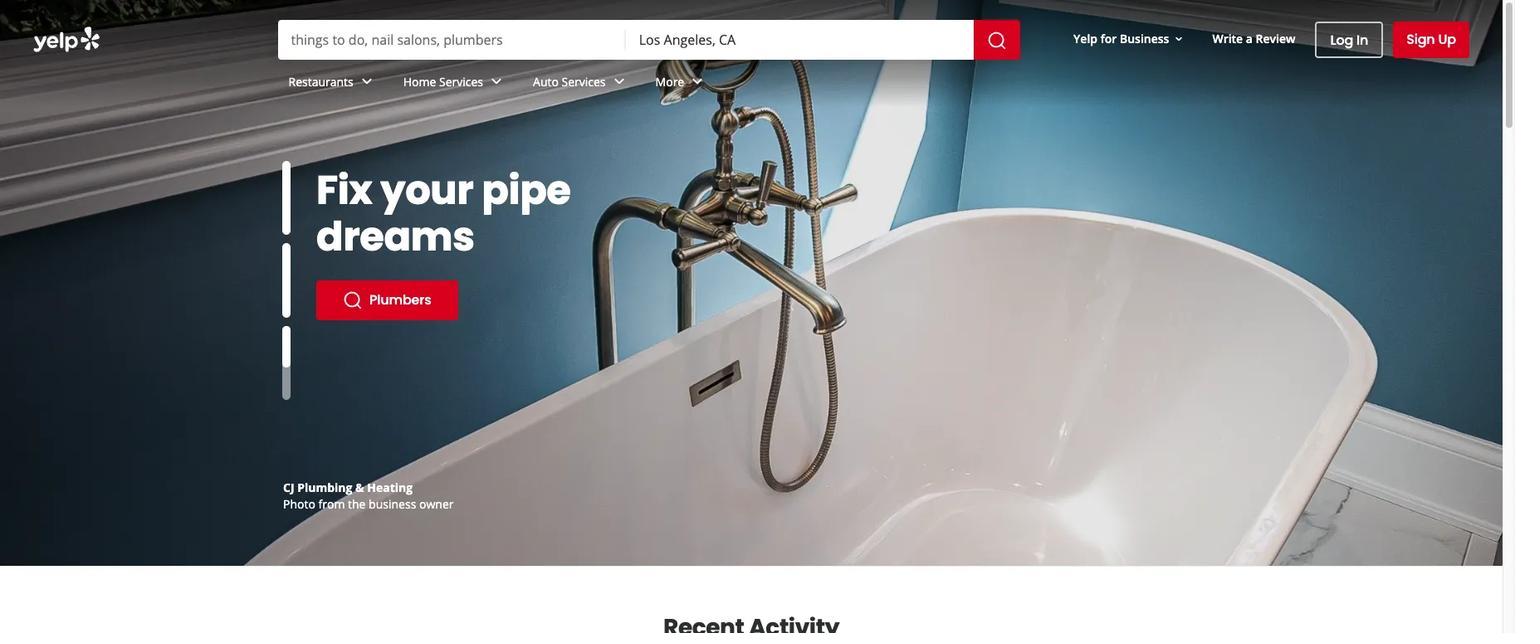 Task type: locate. For each thing, give the bounding box(es) containing it.
select slide image
[[282, 161, 291, 235], [282, 244, 291, 318], [282, 295, 291, 369]]

in
[[1357, 30, 1368, 49]]

explore banner section banner
[[0, 0, 1503, 566]]

24 search v2 image
[[343, 291, 363, 311]]

more
[[656, 74, 684, 89]]

2 services from the left
[[562, 74, 606, 89]]

home services link
[[390, 60, 520, 108]]

3 select slide image from the top
[[282, 295, 291, 369]]

log in link
[[1316, 22, 1383, 58]]

0 horizontal spatial none field
[[291, 31, 613, 49]]

None field
[[291, 31, 613, 49], [639, 31, 961, 49]]

home services
[[403, 74, 483, 89]]

24 chevron down v2 image left auto
[[487, 72, 506, 92]]

24 chevron down v2 image for restaurants
[[357, 72, 377, 92]]

1 none field from the left
[[291, 31, 613, 49]]

cj
[[283, 480, 294, 496]]

services inside "link"
[[439, 74, 483, 89]]

&
[[355, 480, 364, 496]]

review
[[1256, 30, 1296, 46]]

heating
[[367, 480, 413, 496]]

none field the near
[[639, 31, 961, 49]]

24 chevron down v2 image inside auto services link
[[609, 72, 629, 92]]

log in
[[1330, 30, 1368, 49]]

auto services link
[[520, 60, 642, 108]]

auto services
[[533, 74, 606, 89]]

home
[[403, 74, 436, 89]]

2 select slide image from the top
[[282, 244, 291, 318]]

1 horizontal spatial services
[[562, 74, 606, 89]]

services right home
[[439, 74, 483, 89]]

None search field
[[0, 0, 1503, 108], [278, 20, 1024, 60], [0, 0, 1503, 108], [278, 20, 1024, 60]]

restaurants
[[289, 74, 353, 89]]

services right auto
[[562, 74, 606, 89]]

24 chevron down v2 image inside home services "link"
[[487, 72, 506, 92]]

24 chevron down v2 image right auto services at the left of the page
[[609, 72, 629, 92]]

2 24 chevron down v2 image from the left
[[487, 72, 506, 92]]

cj plumbing & heating photo from the business owner
[[283, 480, 454, 512]]

photo
[[283, 496, 315, 512]]

up
[[1438, 30, 1456, 49]]

plumbing
[[297, 480, 352, 496]]

fix your pipe dreams
[[316, 163, 571, 265]]

write a review link
[[1206, 24, 1302, 54]]

0 horizontal spatial services
[[439, 74, 483, 89]]

24 chevron down v2 image inside the restaurants link
[[357, 72, 377, 92]]

24 chevron down v2 image right restaurants
[[357, 72, 377, 92]]

services
[[439, 74, 483, 89], [562, 74, 606, 89]]

1 24 chevron down v2 image from the left
[[357, 72, 377, 92]]

owner
[[419, 496, 454, 512]]

business
[[369, 496, 416, 512]]

1 horizontal spatial none field
[[639, 31, 961, 49]]

24 chevron down v2 image right more
[[688, 72, 708, 92]]

16 chevron down v2 image
[[1173, 32, 1186, 46]]

sign up
[[1407, 30, 1456, 49]]

24 chevron down v2 image
[[357, 72, 377, 92], [487, 72, 506, 92], [609, 72, 629, 92], [688, 72, 708, 92]]

24 chevron down v2 image inside more link
[[688, 72, 708, 92]]

1 services from the left
[[439, 74, 483, 89]]

4 24 chevron down v2 image from the left
[[688, 72, 708, 92]]

2 none field from the left
[[639, 31, 961, 49]]

write a review
[[1213, 30, 1296, 46]]

3 24 chevron down v2 image from the left
[[609, 72, 629, 92]]



Task type: describe. For each thing, give the bounding box(es) containing it.
24 chevron down v2 image for home services
[[487, 72, 506, 92]]

cj plumbing & heating link
[[283, 480, 413, 496]]

the
[[348, 496, 366, 512]]

restaurants link
[[275, 60, 390, 108]]

sign up link
[[1393, 22, 1470, 58]]

Find text field
[[291, 31, 613, 49]]

fix
[[316, 163, 372, 218]]

dreams
[[316, 209, 474, 265]]

sign
[[1407, 30, 1435, 49]]

24 chevron down v2 image for more
[[688, 72, 708, 92]]

write
[[1213, 30, 1243, 46]]

yelp for business button
[[1067, 24, 1193, 54]]

yelp for business
[[1074, 30, 1169, 46]]

services for auto services
[[562, 74, 606, 89]]

for
[[1101, 30, 1117, 46]]

yelp
[[1074, 30, 1098, 46]]

your
[[380, 163, 474, 218]]

none field find
[[291, 31, 613, 49]]

business categories element
[[275, 60, 1470, 108]]

plumbers link
[[316, 281, 458, 320]]

from
[[318, 496, 345, 512]]

log
[[1330, 30, 1353, 49]]

more link
[[642, 60, 721, 108]]

business
[[1120, 30, 1169, 46]]

a
[[1246, 30, 1253, 46]]

search image
[[987, 30, 1007, 50]]

1 select slide image from the top
[[282, 161, 291, 235]]

services for home services
[[439, 74, 483, 89]]

plumbers
[[369, 291, 431, 310]]

Near text field
[[639, 31, 961, 49]]

pipe
[[482, 163, 571, 218]]

auto
[[533, 74, 559, 89]]

24 chevron down v2 image for auto services
[[609, 72, 629, 92]]



Task type: vqa. For each thing, say whether or not it's contained in the screenshot.
PM associated with Nordstrom Rack
no



